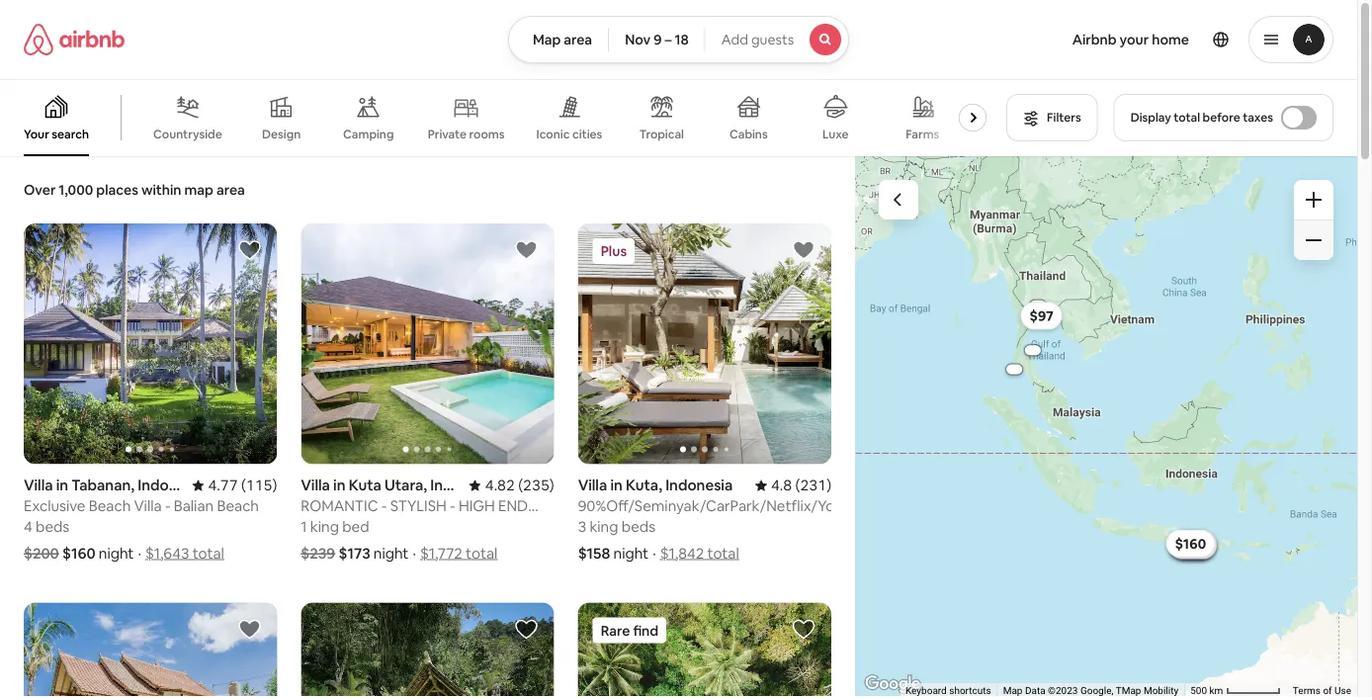 Task type: vqa. For each thing, say whether or not it's contained in the screenshot.
airbnb's
no



Task type: describe. For each thing, give the bounding box(es) containing it.
$1,772 total button
[[420, 544, 498, 563]]

map
[[184, 181, 214, 199]]

private rooms
[[428, 127, 505, 142]]

500
[[1191, 685, 1207, 697]]

nov 9 – 18 button
[[608, 16, 706, 63]]

zoom in image
[[1306, 192, 1322, 208]]

1
[[301, 517, 307, 536]]

over 1,000 places within map area
[[24, 181, 245, 199]]

google image
[[860, 671, 926, 697]]

mobility
[[1144, 685, 1179, 697]]

4.8 out of 5 average rating,  231 reviews image
[[755, 476, 832, 495]]

add to wishlist: villa in kuta utara, indonesia image
[[515, 238, 539, 262]]

$88 button
[[1173, 530, 1215, 558]]

map for map area
[[533, 31, 561, 48]]

add to wishlist: home in kecamatan selat, indonesia image
[[515, 618, 539, 641]]

guests
[[752, 31, 794, 48]]

add to wishlist: villa in kuta, indonesia image
[[792, 238, 816, 262]]

add guests
[[722, 31, 794, 48]]

$54 button
[[1172, 532, 1214, 560]]

$1,842
[[660, 544, 704, 563]]

night inside villa in kuta, indonesia 90%off/seminyak/carpark/netflix/youtubeavailable 3 king beds $158 night · $1,842 total
[[614, 544, 649, 563]]

500 km
[[1191, 685, 1226, 697]]

bed
[[342, 517, 369, 536]]

night inside "1 king bed $239 $173 night · $1,772 total"
[[374, 544, 409, 563]]

terms
[[1293, 685, 1321, 697]]

within
[[141, 181, 182, 199]]

of
[[1324, 685, 1333, 697]]

4.77 out of 5 average rating,  115 reviews image
[[192, 476, 277, 495]]

$1,842 total button
[[660, 544, 739, 563]]

18
[[675, 31, 689, 48]]

–
[[665, 31, 672, 48]]

$158 button
[[1169, 532, 1217, 559]]

keyboard shortcuts
[[906, 685, 992, 697]]

4.77 (115)
[[208, 476, 277, 495]]

4.82
[[485, 476, 515, 495]]

group containing iconic cities
[[0, 79, 995, 156]]

$39 button
[[1173, 530, 1215, 558]]

$97 button
[[1021, 302, 1063, 330]]

private
[[428, 127, 467, 142]]

keyboard
[[906, 685, 947, 697]]

zoom out image
[[1306, 232, 1322, 248]]

in
[[611, 476, 623, 495]]

(231)
[[796, 476, 832, 495]]

google,
[[1081, 685, 1114, 697]]

4.82 (235)
[[485, 476, 554, 495]]

area inside button
[[564, 31, 592, 48]]

night inside exclusive beach villa - balian beach 4 beds $200 $160 night · $1,643 total
[[99, 544, 134, 563]]

©2023
[[1048, 685, 1078, 697]]

your
[[24, 127, 49, 142]]

2 beach from the left
[[217, 496, 259, 516]]

total inside exclusive beach villa - balian beach 4 beds $200 $160 night · $1,643 total
[[192, 544, 224, 563]]

display
[[1131, 110, 1172, 125]]

4.8 (231)
[[771, 476, 832, 495]]

filters button
[[1007, 94, 1098, 141]]

king inside "1 king bed $239 $173 night · $1,772 total"
[[310, 517, 339, 536]]

terms of use
[[1293, 685, 1352, 697]]

terms of use link
[[1293, 685, 1352, 697]]

nov 9 – 18
[[625, 31, 689, 48]]

$89
[[1181, 537, 1206, 554]]

4.82 out of 5 average rating,  235 reviews image
[[469, 476, 554, 495]]

villa inside villa in kuta, indonesia 90%off/seminyak/carpark/netflix/youtubeavailable 3 king beds $158 night · $1,842 total
[[578, 476, 607, 495]]

3
[[578, 517, 587, 536]]

1,000
[[59, 181, 93, 199]]

$160 button
[[1166, 530, 1216, 558]]

total inside "1 king bed $239 $173 night · $1,772 total"
[[466, 544, 498, 563]]

places
[[96, 181, 138, 199]]

(115)
[[241, 476, 277, 495]]

add
[[722, 31, 748, 48]]

$54
[[1181, 537, 1205, 555]]

map area
[[533, 31, 592, 48]]

$310 button
[[1168, 531, 1217, 559]]

· inside villa in kuta, indonesia 90%off/seminyak/carpark/netflix/youtubeavailable 3 king beds $158 night · $1,842 total
[[653, 544, 656, 563]]

search
[[52, 127, 89, 142]]

airbnb your home
[[1073, 31, 1190, 48]]

cities
[[572, 126, 603, 142]]

$41
[[1183, 535, 1205, 553]]

total inside villa in kuta, indonesia 90%off/seminyak/carpark/netflix/youtubeavailable 3 king beds $158 night · $1,842 total
[[708, 544, 739, 563]]

keyboard shortcuts button
[[906, 684, 992, 697]]

$1,772
[[420, 544, 463, 563]]

total inside button
[[1174, 110, 1201, 125]]

none search field containing map area
[[508, 16, 850, 63]]

before
[[1203, 110, 1241, 125]]

tmap
[[1116, 685, 1142, 697]]



Task type: locate. For each thing, give the bounding box(es) containing it.
2 night from the left
[[374, 544, 409, 563]]

beds down exclusive
[[36, 517, 70, 536]]

villa left in
[[578, 476, 607, 495]]

$1,643
[[145, 544, 189, 563]]

0 horizontal spatial $173
[[339, 544, 370, 563]]

villa
[[578, 476, 607, 495], [134, 496, 162, 516]]

$97
[[1030, 307, 1054, 325]]

1 night from the left
[[99, 544, 134, 563]]

beach
[[89, 496, 131, 516], [217, 496, 259, 516]]

2 horizontal spatial night
[[614, 544, 649, 563]]

night left $1,772
[[374, 544, 409, 563]]

$60
[[1181, 535, 1207, 553]]

area right map
[[216, 181, 245, 199]]

$191 button
[[1171, 530, 1217, 557]]

total
[[1174, 110, 1201, 125], [192, 544, 224, 563], [466, 544, 498, 563], [708, 544, 739, 563]]

$160 inside exclusive beach villa - balian beach 4 beds $200 $160 night · $1,643 total
[[62, 544, 96, 563]]

None search field
[[508, 16, 850, 63]]

iconic cities
[[537, 126, 603, 142]]

area
[[564, 31, 592, 48], [216, 181, 245, 199]]

1 horizontal spatial beds
[[622, 517, 656, 536]]

0 horizontal spatial ·
[[138, 544, 141, 563]]

add to wishlist: cottage in kecamatan ubud, indonesia image
[[238, 618, 261, 641]]

0 horizontal spatial villa
[[134, 496, 162, 516]]

iconic
[[537, 126, 570, 142]]

1 horizontal spatial $158
[[1178, 537, 1208, 555]]

· inside exclusive beach villa - balian beach 4 beds $200 $160 night · $1,643 total
[[138, 544, 141, 563]]

balian
[[174, 496, 214, 516]]

$191
[[1180, 535, 1209, 553]]

0 vertical spatial map
[[533, 31, 561, 48]]

group
[[0, 79, 995, 156], [24, 224, 277, 464], [301, 224, 554, 464], [578, 224, 832, 464], [24, 603, 277, 697], [301, 603, 554, 697], [578, 603, 832, 697]]

beach down 4.77 out of 5 average rating,  115 reviews image
[[217, 496, 259, 516]]

map inside button
[[533, 31, 561, 48]]

night
[[99, 544, 134, 563], [374, 544, 409, 563], [614, 544, 649, 563]]

nov
[[625, 31, 651, 48]]

km
[[1210, 685, 1224, 697]]

$158
[[1178, 537, 1208, 555], [578, 544, 611, 563]]

farms
[[906, 127, 940, 142]]

1 beds from the left
[[36, 517, 70, 536]]

add guests button
[[705, 16, 850, 63]]

2 · from the left
[[413, 544, 416, 563]]

· inside "1 king bed $239 $173 night · $1,772 total"
[[413, 544, 416, 563]]

500 km button
[[1185, 683, 1287, 697]]

$88
[[1181, 535, 1206, 553]]

$160 inside "button"
[[1175, 535, 1207, 553]]

night left the $1,842 at the bottom of the page
[[614, 544, 649, 563]]

villa in kuta, indonesia 90%off/seminyak/carpark/netflix/youtubeavailable 3 king beds $158 night · $1,842 total
[[578, 476, 938, 563]]

add to wishlist: room in kecamatan ubud, indonesia image
[[792, 618, 816, 641]]

1 horizontal spatial $173
[[1178, 536, 1208, 554]]

exclusive
[[24, 496, 85, 516]]

$89 button
[[1172, 532, 1214, 559]]

area left nov
[[564, 31, 592, 48]]

beach right exclusive
[[89, 496, 131, 516]]

add to wishlist: villa in tabanan, indonesia image
[[238, 238, 261, 262]]

$160
[[1175, 535, 1207, 553], [62, 544, 96, 563]]

· left $1,643
[[138, 544, 141, 563]]

map area button
[[508, 16, 609, 63]]

2 beds from the left
[[622, 517, 656, 536]]

total right the $1,842 at the bottom of the page
[[708, 544, 739, 563]]

1 horizontal spatial night
[[374, 544, 409, 563]]

0 horizontal spatial area
[[216, 181, 245, 199]]

90%off/seminyak/carpark/netflix/youtubeavailable
[[578, 496, 938, 516]]

9
[[654, 31, 662, 48]]

beds down kuta,
[[622, 517, 656, 536]]

beds inside villa in kuta, indonesia 90%off/seminyak/carpark/netflix/youtubeavailable 3 king beds $158 night · $1,842 total
[[622, 517, 656, 536]]

map data ©2023 google, tmap mobility
[[1003, 685, 1179, 697]]

$173 inside "button"
[[1178, 536, 1208, 554]]

0 horizontal spatial night
[[99, 544, 134, 563]]

$158 inside villa in kuta, indonesia 90%off/seminyak/carpark/netflix/youtubeavailable 3 king beds $158 night · $1,842 total
[[578, 544, 611, 563]]

4.8
[[771, 476, 792, 495]]

2 king from the left
[[590, 517, 619, 536]]

data
[[1025, 685, 1046, 697]]

1 vertical spatial villa
[[134, 496, 162, 516]]

beds inside exclusive beach villa - balian beach 4 beds $200 $160 night · $1,643 total
[[36, 517, 70, 536]]

$158 inside button
[[1178, 537, 1208, 555]]

$239
[[301, 544, 335, 563]]

king right 3
[[590, 517, 619, 536]]

$173 button
[[1169, 531, 1217, 559]]

4
[[24, 517, 32, 536]]

3 · from the left
[[653, 544, 656, 563]]

1 horizontal spatial $160
[[1175, 535, 1207, 553]]

tropical
[[639, 127, 684, 142]]

0 horizontal spatial beds
[[36, 517, 70, 536]]

beds for 3 king beds
[[622, 517, 656, 536]]

king right 1
[[310, 517, 339, 536]]

map left nov
[[533, 31, 561, 48]]

0 horizontal spatial $160
[[62, 544, 96, 563]]

$1,643 total button
[[145, 544, 224, 563]]

1 horizontal spatial ·
[[413, 544, 416, 563]]

· left the $1,842 at the bottom of the page
[[653, 544, 656, 563]]

map for map data ©2023 google, tmap mobility
[[1003, 685, 1023, 697]]

1 king from the left
[[310, 517, 339, 536]]

1 beach from the left
[[89, 496, 131, 516]]

profile element
[[873, 0, 1334, 79]]

total right $1,772
[[466, 544, 498, 563]]

1 horizontal spatial villa
[[578, 476, 607, 495]]

$39
[[1182, 535, 1207, 553]]

1 · from the left
[[138, 544, 141, 563]]

1 vertical spatial map
[[1003, 685, 1023, 697]]

$173 inside "1 king bed $239 $173 night · $1,772 total"
[[339, 544, 370, 563]]

$310
[[1177, 536, 1208, 554]]

3 night from the left
[[614, 544, 649, 563]]

cabins
[[730, 127, 768, 142]]

0 horizontal spatial beach
[[89, 496, 131, 516]]

filters
[[1047, 110, 1082, 125]]

shortcuts
[[950, 685, 992, 697]]

villa inside exclusive beach villa - balian beach 4 beds $200 $160 night · $1,643 total
[[134, 496, 162, 516]]

display total before taxes button
[[1114, 94, 1334, 141]]

4.77
[[208, 476, 238, 495]]

kuta,
[[626, 476, 663, 495]]

king inside villa in kuta, indonesia 90%off/seminyak/carpark/netflix/youtubeavailable 3 king beds $158 night · $1,842 total
[[590, 517, 619, 536]]

0 horizontal spatial map
[[533, 31, 561, 48]]

villa left - at the bottom left
[[134, 496, 162, 516]]

1 horizontal spatial beach
[[217, 496, 259, 516]]

-
[[165, 496, 171, 516]]

1 horizontal spatial map
[[1003, 685, 1023, 697]]

$173
[[1178, 536, 1208, 554], [339, 544, 370, 563]]

2 horizontal spatial ·
[[653, 544, 656, 563]]

countryside
[[153, 127, 222, 142]]

your search
[[24, 127, 89, 142]]

use
[[1335, 685, 1352, 697]]

over
[[24, 181, 56, 199]]

indonesia
[[666, 476, 733, 495]]

beds for 4 beds
[[36, 517, 70, 536]]

night left $1,643
[[99, 544, 134, 563]]

1 horizontal spatial area
[[564, 31, 592, 48]]

$41 button
[[1174, 530, 1214, 558]]

exclusive beach villa - balian beach 4 beds $200 $160 night · $1,643 total
[[24, 496, 259, 563]]

camping
[[343, 127, 394, 142]]

total left before
[[1174, 110, 1201, 125]]

(235)
[[518, 476, 554, 495]]

beds
[[36, 517, 70, 536], [622, 517, 656, 536]]

google map
showing 28 stays. region
[[855, 156, 1358, 697]]

design
[[262, 127, 301, 142]]

airbnb
[[1073, 31, 1117, 48]]

total right $1,643
[[192, 544, 224, 563]]

1 vertical spatial area
[[216, 181, 245, 199]]

0 vertical spatial area
[[564, 31, 592, 48]]

airbnb your home link
[[1061, 19, 1202, 60]]

0 horizontal spatial king
[[310, 517, 339, 536]]

display total before taxes
[[1131, 110, 1274, 125]]

1 king bed $239 $173 night · $1,772 total
[[301, 517, 498, 563]]

1 horizontal spatial king
[[590, 517, 619, 536]]

$200
[[24, 544, 59, 563]]

your
[[1120, 31, 1149, 48]]

map left data
[[1003, 685, 1023, 697]]

luxe
[[823, 127, 849, 142]]

map
[[533, 31, 561, 48], [1003, 685, 1023, 697]]

· left $1,772
[[413, 544, 416, 563]]

0 vertical spatial villa
[[578, 476, 607, 495]]

0 horizontal spatial $158
[[578, 544, 611, 563]]



